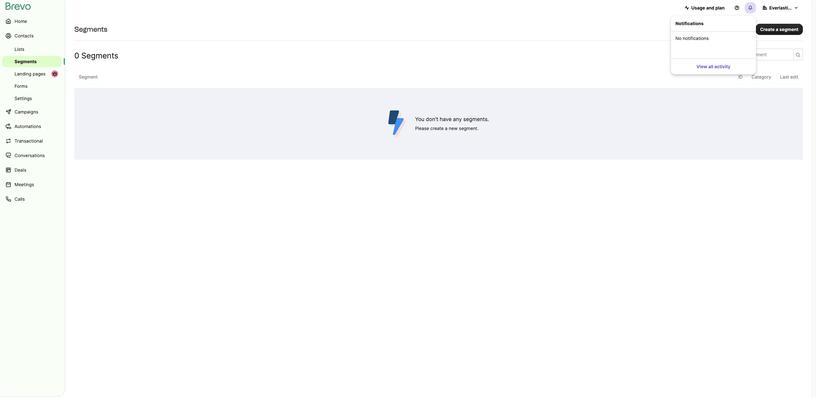Task type: vqa. For each thing, say whether or not it's contained in the screenshot.
opens,
no



Task type: locate. For each thing, give the bounding box(es) containing it.
forms
[[15, 83, 28, 89]]

transactional link
[[2, 134, 62, 148]]

plan
[[716, 5, 725, 11]]

lists link
[[2, 44, 62, 55]]

meetings
[[15, 182, 34, 187]]

1 vertical spatial a
[[445, 126, 448, 131]]

calls link
[[2, 192, 62, 206]]

a left new
[[445, 126, 448, 131]]

create
[[761, 26, 775, 32]]

settings link
[[2, 93, 62, 104]]

conversations link
[[2, 149, 62, 162]]

view all activity
[[697, 64, 731, 69]]

meetings link
[[2, 178, 62, 191]]

landing pages link
[[2, 68, 62, 79]]

new
[[449, 126, 458, 131]]

everlasting
[[770, 5, 794, 11]]

last edit
[[781, 74, 799, 80]]

id
[[739, 74, 743, 80]]

usage and plan
[[692, 5, 725, 11]]

any
[[453, 116, 462, 122]]

last
[[781, 74, 790, 80]]

a inside button
[[776, 26, 779, 32]]

you don't have any segments.
[[415, 116, 489, 122]]

segments link
[[2, 56, 62, 67]]

automations
[[15, 124, 41, 129]]

a right create
[[776, 26, 779, 32]]

everlasting ethereal
[[770, 5, 813, 11]]

category
[[752, 74, 772, 80]]

all
[[709, 64, 714, 69]]

deals link
[[2, 163, 62, 177]]

0 segments
[[74, 51, 118, 60]]

segments
[[74, 25, 107, 33], [81, 51, 118, 60], [15, 59, 37, 64]]

segment
[[780, 26, 799, 32]]

notifications
[[676, 21, 704, 26]]

create a segment button
[[756, 24, 803, 35]]

Search for a segment search field
[[720, 49, 792, 60]]

1 horizontal spatial a
[[776, 26, 779, 32]]

0 vertical spatial a
[[776, 26, 779, 32]]

view
[[697, 64, 708, 69]]

0 horizontal spatial a
[[445, 126, 448, 131]]

a
[[776, 26, 779, 32], [445, 126, 448, 131]]

forms link
[[2, 81, 62, 92]]

settings
[[15, 96, 32, 101]]

automations link
[[2, 120, 62, 133]]

transactional
[[15, 138, 43, 144]]

view all activity link
[[674, 61, 754, 72]]

segment
[[79, 74, 98, 80]]

landing
[[15, 71, 31, 77]]



Task type: describe. For each thing, give the bounding box(es) containing it.
segments up landing
[[15, 59, 37, 64]]

please create a new segment.
[[415, 126, 479, 131]]

conversations
[[15, 153, 45, 158]]

please
[[415, 126, 429, 131]]

contacts
[[15, 33, 34, 39]]

home
[[15, 18, 27, 24]]

landing pages
[[15, 71, 46, 77]]

calls
[[15, 196, 25, 202]]

segments.
[[464, 116, 489, 122]]

you
[[415, 116, 425, 122]]

segment.
[[459, 126, 479, 131]]

home link
[[2, 15, 62, 28]]

campaigns link
[[2, 105, 62, 119]]

pages
[[33, 71, 46, 77]]

lists
[[15, 46, 24, 52]]

0
[[74, 51, 79, 60]]

and
[[707, 5, 715, 11]]

usage
[[692, 5, 706, 11]]

campaigns
[[15, 109, 38, 115]]

create
[[431, 126, 444, 131]]

deals
[[15, 167, 26, 173]]

everlasting ethereal button
[[759, 2, 813, 13]]

usage and plan button
[[681, 2, 730, 13]]

have
[[440, 116, 452, 122]]

don't
[[426, 116, 439, 122]]

segments up "0 segments"
[[74, 25, 107, 33]]

contacts link
[[2, 29, 62, 43]]

no notifications
[[676, 36, 709, 41]]

ethereal
[[795, 5, 813, 11]]

search button
[[794, 49, 803, 60]]

activity
[[715, 64, 731, 69]]

search image
[[796, 53, 801, 57]]

segments right "0"
[[81, 51, 118, 60]]

notifications
[[683, 36, 709, 41]]

left___rvooi image
[[53, 72, 57, 76]]

no
[[676, 36, 682, 41]]

create a segment
[[761, 26, 799, 32]]

edit
[[791, 74, 799, 80]]



